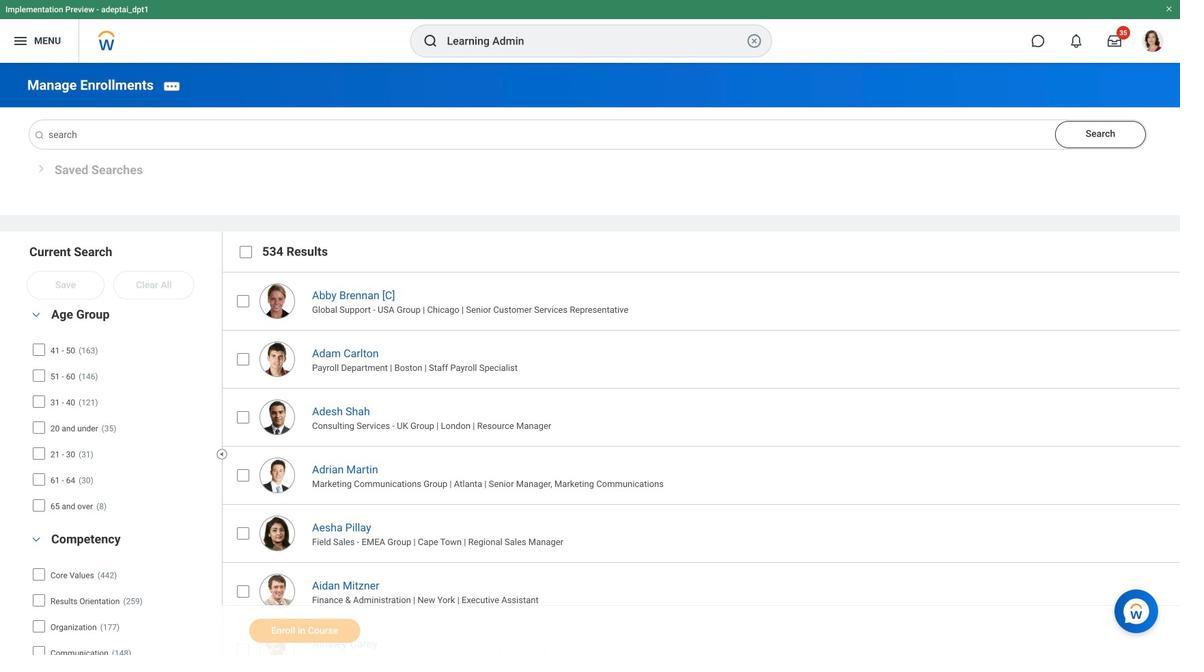 Task type: describe. For each thing, give the bounding box(es) containing it.
inbox large image
[[1108, 34, 1122, 48]]

Manage Enrollments text field
[[29, 120, 1147, 149]]

1 group from the top
[[27, 306, 215, 520]]

Search Workday  search field
[[447, 26, 744, 56]]

3 list item from the top
[[222, 388, 1181, 446]]

2 group from the top
[[27, 531, 215, 655]]

search image
[[423, 33, 439, 49]]

search image
[[34, 130, 45, 141]]

2 list item from the top
[[222, 330, 1181, 388]]

6 list item from the top
[[222, 563, 1181, 621]]

notifications large image
[[1070, 34, 1084, 48]]

4 list item from the top
[[222, 446, 1181, 504]]

profile logan mcneil image
[[1143, 30, 1164, 55]]

tree for 1st chevron down image
[[32, 339, 211, 518]]



Task type: locate. For each thing, give the bounding box(es) containing it.
1 chevron down image from the top
[[28, 310, 44, 320]]

1 vertical spatial group
[[27, 531, 215, 655]]

2 tree from the top
[[32, 563, 211, 655]]

1 list item from the top
[[222, 272, 1181, 330]]

1 vertical spatial chevron down image
[[28, 535, 44, 545]]

0 vertical spatial chevron down image
[[28, 310, 44, 320]]

close environment banner image
[[1166, 5, 1174, 13]]

5 list item from the top
[[222, 504, 1181, 563]]

justify image
[[12, 33, 29, 49]]

None search field
[[27, 120, 1147, 149]]

chevron down image
[[28, 310, 44, 320], [28, 535, 44, 545]]

0 vertical spatial group
[[27, 306, 215, 520]]

2 chevron down image from the top
[[28, 535, 44, 545]]

tree
[[32, 339, 211, 518], [32, 563, 211, 655]]

1 tree from the top
[[32, 339, 211, 518]]

main content
[[0, 63, 1181, 655]]

filter search field
[[27, 244, 224, 655]]

7 list item from the top
[[222, 621, 1181, 655]]

1 vertical spatial tree
[[32, 563, 211, 655]]

group
[[27, 306, 215, 520], [27, 531, 215, 655]]

0 vertical spatial tree
[[32, 339, 211, 518]]

x circle image
[[747, 33, 763, 49]]

list item
[[222, 272, 1181, 330], [222, 330, 1181, 388], [222, 388, 1181, 446], [222, 446, 1181, 504], [222, 504, 1181, 563], [222, 563, 1181, 621], [222, 621, 1181, 655]]

tree for second chevron down image
[[32, 563, 211, 655]]

banner
[[0, 0, 1181, 63]]



Task type: vqa. For each thing, say whether or not it's contained in the screenshot.
6th list item
yes



